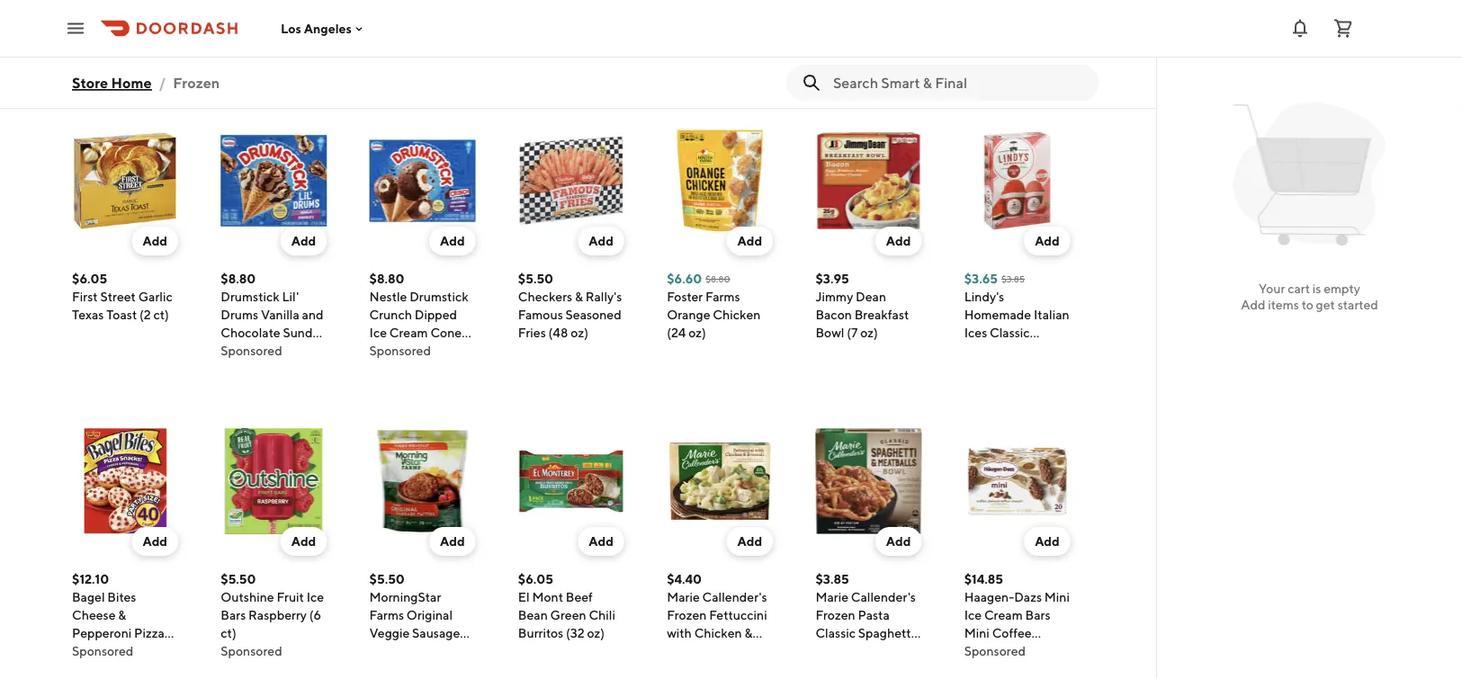 Task type: describe. For each thing, give the bounding box(es) containing it.
size inside stouffer's lasagna with meat sauce family size (38 oz)
[[261, 25, 285, 40]]

$8.80 for $8.80 drumstick lil' drums vanilla and chocolate sundae cones variety pack (12 ct)
[[221, 271, 256, 286]]

classic inside $3.65 $3.85 lindy's homemade italian ices classic combo watermelon strawberry (6 ct)
[[990, 325, 1030, 340]]

almond
[[965, 644, 1010, 659]]

$3.85 marie callender's frozen pasta classic spaghetti & meatball bowl (12.4 oz)
[[816, 572, 916, 677]]

ice inside $8.80 nestle drumstick crunch dipped ice cream cones variety pack (8 ct)
[[370, 325, 387, 340]]

& inside $5.50 checkers & rally's famous seasoned fries (48 oz)
[[575, 289, 583, 304]]

& inside $12.10 bagel bites cheese & pepperoni pizza snacks party size (40 ct)
[[118, 608, 126, 623]]

nestle inside "nestle drumstick cookie dipped ice cream cones variety pack (8 ct)"
[[518, 0, 556, 4]]

pack inside "$8.80 drumstick lil' drums vanilla and chocolate sundae cones variety pack (12 ct)"
[[221, 361, 249, 376]]

street
[[100, 289, 136, 304]]

$4.40 marie callender's frozen fettuccini with chicken & broccoli (13 oz)
[[667, 572, 767, 659]]

dogs
[[103, 7, 133, 22]]

angeles
[[304, 21, 352, 36]]

garlic
[[138, 289, 173, 304]]

combo
[[965, 343, 1007, 358]]

burritos
[[518, 626, 564, 641]]

empty retail cart image
[[1226, 90, 1395, 259]]

(40 inside $12.10 bagel bites cheese & pepperoni pizza snacks party size (40 ct)
[[72, 662, 93, 677]]

$6.05 first street garlic texas toast (2 ct)
[[72, 271, 173, 322]]

los
[[281, 21, 301, 36]]

drumstick for dipped
[[559, 0, 617, 4]]

checkers & rally's famous seasoned fries (48 oz) image
[[518, 128, 625, 234]]

$8.80 inside $6.60 $8.80 foster farms orange chicken (24 oz)
[[706, 274, 730, 284]]

green
[[550, 608, 587, 623]]

raspberry
[[248, 608, 307, 623]]

mini inside foster farms mini corn dogs (40 ct)
[[148, 0, 173, 4]]

$8.80 nestle drumstick crunch dipped ice cream cones variety pack (8 ct)
[[370, 271, 473, 358]]

broccoli
[[667, 644, 714, 659]]

$8.80 drumstick lil' drums vanilla and chocolate sundae cones variety pack (12 ct)
[[221, 271, 326, 376]]

sausage
[[412, 626, 460, 641]]

sponsored for $8.80 drumstick lil' drums vanilla and chocolate sundae cones variety pack (12 ct)
[[221, 343, 282, 358]]

marie callender's frozen fettuccini with chicken & broccoli (13 oz) image
[[667, 428, 773, 535]]

Search Smart & Final search field
[[833, 73, 1085, 93]]

ct) inside $5.50 morningstar farms original veggie sausage patties (6 ct)
[[427, 644, 442, 659]]

ice inside $5.50 outshine fruit ice bars raspberry (6 ct) sponsored
[[307, 590, 324, 605]]

homemade
[[965, 307, 1032, 322]]

& inside $4.40 marie callender's frozen fettuccini with chicken & broccoli (13 oz)
[[745, 626, 753, 641]]

ice inside "nestle drumstick cookie dipped ice cream cones variety pack (8 ct)"
[[518, 25, 536, 40]]

$5.50 outshine fruit ice bars raspberry (6 ct) sponsored
[[221, 572, 324, 659]]

oz) inside stouffer's lasagna with meat sauce family size (38 oz)
[[309, 25, 326, 40]]

open menu image
[[65, 18, 86, 39]]

add for first street garlic texas toast (2 ct)
[[143, 234, 167, 248]]

morningstar farms original veggie sausage patties (6 ct) image
[[370, 428, 476, 535]]

snacks
[[72, 644, 112, 659]]

add for jimmy dean bacon breakfast bowl (7 oz)
[[886, 234, 911, 248]]

bowl inside $3.85 marie callender's frozen pasta classic spaghetti & meatball bowl (12.4 oz)
[[880, 644, 909, 659]]

bagel
[[72, 590, 105, 605]]

$4.40
[[667, 572, 702, 587]]

frozen for $3.85
[[816, 608, 856, 623]]

foster farms mini corn dogs (40 ct)
[[72, 0, 174, 22]]

$5.50 checkers & rally's famous seasoned fries (48 oz)
[[518, 271, 622, 340]]

add for foster farms orange chicken (24 oz)
[[738, 234, 763, 248]]

oz) inside $6.05 el mont beef bean green chili burritos (32 oz)
[[587, 626, 605, 641]]

$3.85 inside $3.85 marie callender's frozen pasta classic spaghetti & meatball bowl (12.4 oz)
[[816, 572, 849, 587]]

nestle drumstick cookie dipped ice cream cones variety pack (8 ct)
[[518, 0, 622, 58]]

add for outshine fruit ice bars raspberry (6 ct)
[[291, 534, 316, 549]]

stouffer's
[[221, 0, 276, 4]]

lindy's homemade italian ices classic combo watermelon strawberry (6 ct) image
[[965, 128, 1071, 234]]

outshine
[[221, 590, 274, 605]]

pack inside "nestle drumstick cookie dipped ice cream cones variety pack (8 ct)"
[[562, 43, 590, 58]]

and
[[302, 307, 324, 322]]

variety inside "$8.80 drumstick lil' drums vanilla and chocolate sundae cones variety pack (12 ct)"
[[260, 343, 301, 358]]

fries
[[518, 325, 546, 340]]

add inside your cart is empty add items to get started
[[1241, 297, 1266, 312]]

notification bell image
[[1290, 18, 1311, 39]]

pepperoni
[[72, 626, 132, 641]]

breakfast
[[855, 307, 909, 322]]

ct) inside $12.10 bagel bites cheese & pepperoni pizza snacks party size (40 ct)
[[95, 662, 111, 677]]

items
[[1269, 297, 1300, 312]]

(40 inside foster farms mini corn dogs (40 ct)
[[135, 7, 156, 22]]

spaghetti
[[859, 626, 915, 641]]

drumstick for drums
[[221, 289, 280, 304]]

checkers
[[518, 289, 573, 304]]

add for drumstick lil' drums vanilla and chocolate sundae cones variety pack (12 ct)
[[291, 234, 316, 248]]

$3.65 $3.85 lindy's homemade italian ices classic combo watermelon strawberry (6 ct)
[[965, 271, 1070, 394]]

sundae
[[283, 325, 326, 340]]

$5.50 for $5.50 outshine fruit ice bars raspberry (6 ct) sponsored
[[221, 572, 256, 587]]

cream inside $8.80 nestle drumstick crunch dipped ice cream cones variety pack (8 ct)
[[390, 325, 428, 340]]

original
[[407, 608, 453, 623]]

(2
[[140, 307, 151, 322]]

(48
[[549, 325, 568, 340]]

oz) inside $4.40 marie callender's frozen fettuccini with chicken & broccoli (13 oz)
[[736, 644, 753, 659]]

$6.60
[[667, 271, 702, 286]]

sauce
[[281, 7, 316, 22]]

ct) inside foster farms mini corn dogs (40 ct)
[[159, 7, 174, 22]]

el
[[518, 590, 530, 605]]

sponsored inside $5.50 outshine fruit ice bars raspberry (6 ct) sponsored
[[221, 644, 282, 659]]

marie for marie callender's frozen fettuccini with chicken & broccoli (13 oz)
[[667, 590, 700, 605]]

chicken inside $6.60 $8.80 foster farms orange chicken (24 oz)
[[713, 307, 761, 322]]

lil'
[[282, 289, 299, 304]]

marie callender's frozen pasta classic spaghetti & meatball bowl (12.4 oz) image
[[816, 428, 922, 535]]

(8 inside $8.80 nestle drumstick crunch dipped ice cream cones variety pack (8 ct)
[[443, 343, 455, 358]]

foster farms orange chicken (24 oz) image
[[667, 128, 773, 234]]

pizza
[[134, 626, 165, 641]]

$3.95 jimmy dean bacon breakfast bowl (7 oz)
[[816, 271, 909, 340]]

(6 inside $3.65 $3.85 lindy's homemade italian ices classic combo watermelon strawberry (6 ct)
[[1030, 379, 1042, 394]]

add for morningstar farms original veggie sausage patties (6 ct)
[[440, 534, 465, 549]]

0 items, open order cart image
[[1333, 18, 1355, 39]]

ct) inside $3.65 $3.85 lindy's homemade italian ices classic combo watermelon strawberry (6 ct)
[[1045, 379, 1060, 394]]

bars inside $5.50 outshine fruit ice bars raspberry (6 ct) sponsored
[[221, 608, 246, 623]]

first street garlic texas toast (2 ct) image
[[72, 128, 178, 234]]

chocolate
[[221, 325, 280, 340]]

empty
[[1324, 281, 1361, 296]]

with inside stouffer's lasagna with meat sauce family size (38 oz)
[[221, 7, 246, 22]]

cones inside "nestle drumstick cookie dipped ice cream cones variety pack (8 ct)"
[[579, 25, 616, 40]]

los angeles button
[[281, 21, 366, 36]]

ices
[[965, 325, 988, 340]]

crunch inside $8.80 nestle drumstick crunch dipped ice cream cones variety pack (8 ct)
[[370, 307, 412, 322]]

nestle drumstick crunch dipped ice cream cones variety pack (8 ct) image
[[370, 128, 476, 234]]

(32
[[566, 626, 585, 641]]

store home / frozen
[[72, 74, 220, 91]]

(20
[[1010, 662, 1030, 677]]

meat
[[248, 7, 278, 22]]

$6.60 $8.80 foster farms orange chicken (24 oz)
[[667, 271, 761, 340]]

bean
[[518, 608, 548, 623]]

/
[[159, 74, 166, 91]]

party
[[115, 644, 145, 659]]

with inside $4.40 marie callender's frozen fettuccini with chicken & broccoli (13 oz)
[[667, 626, 692, 641]]

$12.10
[[72, 572, 109, 587]]

cones inside $8.80 nestle drumstick crunch dipped ice cream cones variety pack (8 ct)
[[431, 325, 467, 340]]

mont
[[532, 590, 564, 605]]

(8 inside "nestle drumstick cookie dipped ice cream cones variety pack (8 ct)"
[[592, 43, 604, 58]]

get
[[1317, 297, 1336, 312]]

patties
[[370, 644, 410, 659]]

meatball
[[826, 644, 878, 659]]

chili
[[589, 608, 616, 623]]

$3.85 inside $3.65 $3.85 lindy's homemade italian ices classic combo watermelon strawberry (6 ct)
[[1002, 274, 1025, 284]]

dipped inside $8.80 nestle drumstick crunch dipped ice cream cones variety pack (8 ct)
[[415, 307, 457, 322]]

morningstar
[[370, 590, 441, 605]]

coffee
[[993, 626, 1032, 641]]

haagen-
[[965, 590, 1015, 605]]

pasta
[[858, 608, 890, 623]]

oz) inside $3.95 jimmy dean bacon breakfast bowl (7 oz)
[[861, 325, 878, 340]]

$6.05 el mont beef bean green chili burritos (32 oz)
[[518, 572, 616, 641]]

veggie
[[370, 626, 410, 641]]

rally's
[[586, 289, 622, 304]]

$5.50 morningstar farms original veggie sausage patties (6 ct)
[[370, 572, 460, 659]]

(7
[[847, 325, 858, 340]]



Task type: vqa. For each thing, say whether or not it's contained in the screenshot.


Task type: locate. For each thing, give the bounding box(es) containing it.
0 vertical spatial pack
[[562, 43, 590, 58]]

2 bars from the left
[[1026, 608, 1051, 623]]

ct) inside $5.50 outshine fruit ice bars raspberry (6 ct) sponsored
[[221, 626, 236, 641]]

mini up the almond
[[965, 626, 990, 641]]

0 horizontal spatial bowl
[[816, 325, 845, 340]]

drumstick inside "$8.80 drumstick lil' drums vanilla and chocolate sundae cones variety pack (12 ct)"
[[221, 289, 280, 304]]

bars down dazs
[[1026, 608, 1051, 623]]

mini up /
[[148, 0, 173, 4]]

add for bagel bites cheese & pepperoni pizza snacks party size (40 ct)
[[143, 534, 167, 549]]

oz) inside $3.85 marie callender's frozen pasta classic spaghetti & meatball bowl (12.4 oz)
[[845, 662, 863, 677]]

$3.85
[[1002, 274, 1025, 284], [816, 572, 849, 587]]

0 vertical spatial with
[[221, 7, 246, 22]]

1 horizontal spatial crunch
[[965, 662, 1007, 677]]

chicken right orange
[[713, 307, 761, 322]]

frozen for store
[[173, 74, 220, 91]]

beef
[[566, 590, 593, 605]]

2 horizontal spatial variety
[[518, 43, 559, 58]]

classic inside $3.85 marie callender's frozen pasta classic spaghetti & meatball bowl (12.4 oz)
[[816, 626, 856, 641]]

1 horizontal spatial (6
[[412, 644, 424, 659]]

1 horizontal spatial classic
[[990, 325, 1030, 340]]

with up family
[[221, 7, 246, 22]]

cones inside "$8.80 drumstick lil' drums vanilla and chocolate sundae cones variety pack (12 ct)"
[[221, 343, 258, 358]]

outshine fruit ice bars raspberry (6 ct) image
[[221, 428, 327, 535]]

dazs
[[1015, 590, 1042, 605]]

$8.80 for $8.80 nestle drumstick crunch dipped ice cream cones variety pack (8 ct)
[[370, 271, 405, 286]]

jimmy dean bacon breakfast bowl (7 oz) image
[[816, 128, 922, 234]]

bowl inside $3.95 jimmy dean bacon breakfast bowl (7 oz)
[[816, 325, 845, 340]]

add up $12.10 bagel bites cheese & pepperoni pizza snacks party size (40 ct)
[[143, 534, 167, 549]]

add up pasta
[[886, 534, 911, 549]]

0 horizontal spatial dipped
[[415, 307, 457, 322]]

$8.80
[[221, 271, 256, 286], [370, 271, 405, 286], [706, 274, 730, 284]]

ct) inside "$8.80 drumstick lil' drums vanilla and chocolate sundae cones variety pack (12 ct)"
[[270, 361, 286, 376]]

add up "dean" in the top of the page
[[886, 234, 911, 248]]

size inside $12.10 bagel bites cheese & pepperoni pizza snacks party size (40 ct)
[[148, 644, 171, 659]]

oz) inside $6.60 $8.80 foster farms orange chicken (24 oz)
[[689, 325, 706, 340]]

& down fettuccini
[[745, 626, 753, 641]]

marie inside $4.40 marie callender's frozen fettuccini with chicken & broccoli (13 oz)
[[667, 590, 700, 605]]

add up $8.80 nestle drumstick crunch dipped ice cream cones variety pack (8 ct)
[[440, 234, 465, 248]]

2 horizontal spatial $8.80
[[706, 274, 730, 284]]

foster up corn
[[72, 0, 108, 4]]

add for haagen-dazs mini ice cream bars mini coffee almond toffee crunch (20 ct)
[[1035, 534, 1060, 549]]

dipped inside "nestle drumstick cookie dipped ice cream cones variety pack (8 ct)"
[[562, 7, 605, 22]]

fruit
[[277, 590, 304, 605]]

bites
[[107, 590, 136, 605]]

1 vertical spatial (6
[[309, 608, 321, 623]]

0 vertical spatial cream
[[538, 25, 577, 40]]

1 horizontal spatial foster
[[667, 289, 703, 304]]

add up the beef
[[589, 534, 614, 549]]

add button
[[132, 227, 178, 256], [132, 227, 178, 256], [281, 227, 327, 256], [281, 227, 327, 256], [429, 227, 476, 256], [429, 227, 476, 256], [578, 227, 625, 256], [578, 227, 625, 256], [727, 227, 773, 256], [727, 227, 773, 256], [876, 227, 922, 256], [876, 227, 922, 256], [1024, 227, 1071, 256], [1024, 227, 1071, 256], [132, 527, 178, 556], [132, 527, 178, 556], [281, 527, 327, 556], [281, 527, 327, 556], [429, 527, 476, 556], [429, 527, 476, 556], [578, 527, 625, 556], [578, 527, 625, 556], [727, 527, 773, 556], [727, 527, 773, 556], [876, 527, 922, 556], [876, 527, 922, 556], [1024, 527, 1071, 556], [1024, 527, 1071, 556]]

italian
[[1034, 307, 1070, 322]]

pack inside $8.80 nestle drumstick crunch dipped ice cream cones variety pack (8 ct)
[[413, 343, 441, 358]]

el mont beef bean green chili burritos (32 oz) image
[[518, 428, 625, 535]]

(40
[[135, 7, 156, 22], [72, 662, 93, 677]]

0 horizontal spatial (8
[[443, 343, 455, 358]]

add up fettuccini
[[738, 534, 763, 549]]

frozen for $4.40
[[667, 608, 707, 623]]

callender's inside $3.85 marie callender's frozen pasta classic spaghetti & meatball bowl (12.4 oz)
[[851, 590, 916, 605]]

1 vertical spatial size
[[148, 644, 171, 659]]

lindy's
[[965, 289, 1005, 304]]

2 horizontal spatial cones
[[579, 25, 616, 40]]

pack
[[562, 43, 590, 58], [413, 343, 441, 358], [221, 361, 249, 376]]

mini right dazs
[[1045, 590, 1070, 605]]

callender's
[[703, 590, 767, 605], [851, 590, 916, 605]]

chicken inside $4.40 marie callender's frozen fettuccini with chicken & broccoli (13 oz)
[[695, 626, 742, 641]]

(6 inside $5.50 morningstar farms original veggie sausage patties (6 ct)
[[412, 644, 424, 659]]

add for nestle drumstick crunch dipped ice cream cones variety pack (8 ct)
[[440, 234, 465, 248]]

oz) down orange
[[689, 325, 706, 340]]

drumstick inside "nestle drumstick cookie dipped ice cream cones variety pack (8 ct)"
[[559, 0, 617, 4]]

ct) inside "nestle drumstick cookie dipped ice cream cones variety pack (8 ct)"
[[607, 43, 622, 58]]

0 vertical spatial $3.85
[[1002, 274, 1025, 284]]

$14.85 haagen-dazs mini ice cream bars mini coffee almond toffee crunch (20 ct)
[[965, 572, 1070, 677]]

size down meat
[[261, 25, 285, 40]]

variety inside "nestle drumstick cookie dipped ice cream cones variety pack (8 ct)"
[[518, 43, 559, 58]]

sponsored for $14.85 haagen-dazs mini ice cream bars mini coffee almond toffee crunch (20 ct)
[[965, 644, 1026, 659]]

1 horizontal spatial dipped
[[562, 7, 605, 22]]

frozen inside $4.40 marie callender's frozen fettuccini with chicken & broccoli (13 oz)
[[667, 608, 707, 623]]

ice inside $14.85 haagen-dazs mini ice cream bars mini coffee almond toffee crunch (20 ct)
[[965, 608, 982, 623]]

0 vertical spatial mini
[[148, 0, 173, 4]]

$6.05 inside the $6.05 first street garlic texas toast (2 ct)
[[72, 271, 107, 286]]

size
[[261, 25, 285, 40], [148, 644, 171, 659]]

$8.80 inside $8.80 nestle drumstick crunch dipped ice cream cones variety pack (8 ct)
[[370, 271, 405, 286]]

nestle inside $8.80 nestle drumstick crunch dipped ice cream cones variety pack (8 ct)
[[370, 289, 407, 304]]

$3.85 right $3.65
[[1002, 274, 1025, 284]]

(40 down snacks
[[72, 662, 93, 677]]

1 vertical spatial chicken
[[695, 626, 742, 641]]

frozen inside $3.85 marie callender's frozen pasta classic spaghetti & meatball bowl (12.4 oz)
[[816, 608, 856, 623]]

1 vertical spatial cream
[[390, 325, 428, 340]]

1 vertical spatial (40
[[72, 662, 93, 677]]

0 horizontal spatial callender's
[[703, 590, 767, 605]]

0 vertical spatial cones
[[579, 25, 616, 40]]

started
[[1338, 297, 1379, 312]]

0 horizontal spatial with
[[221, 7, 246, 22]]

oz)
[[309, 25, 326, 40], [571, 325, 589, 340], [689, 325, 706, 340], [861, 325, 878, 340], [587, 626, 605, 641], [736, 644, 753, 659], [845, 662, 863, 677]]

(6 down watermelon
[[1030, 379, 1042, 394]]

1 horizontal spatial size
[[261, 25, 285, 40]]

0 horizontal spatial crunch
[[370, 307, 412, 322]]

add for checkers & rally's famous seasoned fries (48 oz)
[[589, 234, 614, 248]]

crunch right and
[[370, 307, 412, 322]]

1 horizontal spatial $5.50
[[370, 572, 405, 587]]

crunch
[[370, 307, 412, 322], [965, 662, 1007, 677]]

add for marie callender's frozen pasta classic spaghetti & meatball bowl (12.4 oz)
[[886, 534, 911, 549]]

1 vertical spatial crunch
[[965, 662, 1007, 677]]

classic
[[990, 325, 1030, 340], [816, 626, 856, 641]]

ice down haagen-
[[965, 608, 982, 623]]

ct)
[[159, 7, 174, 22], [607, 43, 622, 58], [153, 307, 169, 322], [458, 343, 473, 358], [270, 361, 286, 376], [1045, 379, 1060, 394], [221, 626, 236, 641], [427, 644, 442, 659], [95, 662, 111, 677], [1033, 662, 1048, 677]]

cheese
[[72, 608, 116, 623]]

farms up veggie
[[370, 608, 404, 623]]

callender's up fettuccini
[[703, 590, 767, 605]]

0 vertical spatial $6.05
[[72, 271, 107, 286]]

dipped
[[562, 7, 605, 22], [415, 307, 457, 322]]

1 horizontal spatial bowl
[[880, 644, 909, 659]]

1 vertical spatial bowl
[[880, 644, 909, 659]]

0 horizontal spatial size
[[148, 644, 171, 659]]

0 horizontal spatial $6.05
[[72, 271, 107, 286]]

$14.85
[[965, 572, 1004, 587]]

add down your
[[1241, 297, 1266, 312]]

0 vertical spatial nestle
[[518, 0, 556, 4]]

0 vertical spatial size
[[261, 25, 285, 40]]

(8
[[592, 43, 604, 58], [443, 343, 455, 358]]

1 horizontal spatial bars
[[1026, 608, 1051, 623]]

2 horizontal spatial drumstick
[[559, 0, 617, 4]]

add
[[143, 234, 167, 248], [291, 234, 316, 248], [440, 234, 465, 248], [589, 234, 614, 248], [738, 234, 763, 248], [886, 234, 911, 248], [1035, 234, 1060, 248], [1241, 297, 1266, 312], [143, 534, 167, 549], [291, 534, 316, 549], [440, 534, 465, 549], [589, 534, 614, 549], [738, 534, 763, 549], [886, 534, 911, 549], [1035, 534, 1060, 549]]

famous
[[518, 307, 563, 322]]

0 vertical spatial crunch
[[370, 307, 412, 322]]

with
[[221, 7, 246, 22], [667, 626, 692, 641]]

toast
[[106, 307, 137, 322]]

1 horizontal spatial cones
[[431, 325, 467, 340]]

drumstick
[[559, 0, 617, 4], [221, 289, 280, 304], [410, 289, 469, 304]]

store home link
[[72, 65, 152, 101]]

bagel bites cheese & pepperoni pizza snacks party size (40 ct) image
[[72, 428, 178, 535]]

strawberry
[[965, 379, 1028, 394]]

store
[[72, 74, 108, 91]]

2 horizontal spatial (6
[[1030, 379, 1042, 394]]

& down bites
[[118, 608, 126, 623]]

(12
[[251, 361, 268, 376]]

0 vertical spatial bowl
[[816, 325, 845, 340]]

0 horizontal spatial (40
[[72, 662, 93, 677]]

sponsored for $12.10 bagel bites cheese & pepperoni pizza snacks party size (40 ct)
[[72, 644, 134, 659]]

variety inside $8.80 nestle drumstick crunch dipped ice cream cones variety pack (8 ct)
[[370, 343, 410, 358]]

with up broccoli
[[667, 626, 692, 641]]

family
[[221, 25, 258, 40]]

farms inside foster farms mini corn dogs (40 ct)
[[111, 0, 145, 4]]

add up the "morningstar"
[[440, 534, 465, 549]]

bowl down spaghetti
[[880, 644, 909, 659]]

add up lil' at top left
[[291, 234, 316, 248]]

1 callender's from the left
[[703, 590, 767, 605]]

2 vertical spatial cones
[[221, 343, 258, 358]]

$5.50 inside $5.50 morningstar farms original veggie sausage patties (6 ct)
[[370, 572, 405, 587]]

$5.50 inside $5.50 checkers & rally's famous seasoned fries (48 oz)
[[518, 271, 554, 286]]

1 horizontal spatial $3.85
[[1002, 274, 1025, 284]]

$5.50 up the outshine
[[221, 572, 256, 587]]

callender's for pasta
[[851, 590, 916, 605]]

1 vertical spatial dipped
[[415, 307, 457, 322]]

1 horizontal spatial variety
[[370, 343, 410, 358]]

ice right the sundae
[[370, 325, 387, 340]]

0 horizontal spatial marie
[[667, 590, 700, 605]]

1 vertical spatial classic
[[816, 626, 856, 641]]

(40 right "dogs"
[[135, 7, 156, 22]]

2 horizontal spatial mini
[[1045, 590, 1070, 605]]

$6.05 for el
[[518, 572, 554, 587]]

$5.50 up the "morningstar"
[[370, 572, 405, 587]]

jimmy
[[816, 289, 854, 304]]

cream for $14.85
[[985, 608, 1023, 623]]

1 horizontal spatial (40
[[135, 7, 156, 22]]

2 horizontal spatial farms
[[706, 289, 740, 304]]

bars inside $14.85 haagen-dazs mini ice cream bars mini coffee almond toffee crunch (20 ct)
[[1026, 608, 1051, 623]]

1 vertical spatial foster
[[667, 289, 703, 304]]

1 horizontal spatial pack
[[413, 343, 441, 358]]

(6 inside $5.50 outshine fruit ice bars raspberry (6 ct) sponsored
[[309, 608, 321, 623]]

farms up "dogs"
[[111, 0, 145, 4]]

0 horizontal spatial $5.50
[[221, 572, 256, 587]]

(6 right 'raspberry'
[[309, 608, 321, 623]]

drumstick lil' drums vanilla and chocolate sundae cones variety pack (12 ct) image
[[221, 128, 327, 234]]

(13
[[717, 644, 733, 659]]

1 horizontal spatial $8.80
[[370, 271, 405, 286]]

add up rally's
[[589, 234, 614, 248]]

drumstick inside $8.80 nestle drumstick crunch dipped ice cream cones variety pack (8 ct)
[[410, 289, 469, 304]]

(24
[[667, 325, 686, 340]]

home
[[111, 74, 152, 91]]

add for lindy's homemade italian ices classic combo watermelon strawberry (6 ct)
[[1035, 234, 1060, 248]]

1 horizontal spatial callender's
[[851, 590, 916, 605]]

0 horizontal spatial classic
[[816, 626, 856, 641]]

1 vertical spatial $6.05
[[518, 572, 554, 587]]

1 horizontal spatial mini
[[965, 626, 990, 641]]

1 horizontal spatial farms
[[370, 608, 404, 623]]

chicken up (13
[[695, 626, 742, 641]]

1 vertical spatial (8
[[443, 343, 455, 358]]

cart
[[1288, 281, 1311, 296]]

texas
[[72, 307, 104, 322]]

$6.05 up el
[[518, 572, 554, 587]]

drums
[[221, 307, 258, 322]]

seasoned
[[566, 307, 622, 322]]

marie down $4.40
[[667, 590, 700, 605]]

0 vertical spatial (8
[[592, 43, 604, 58]]

(6
[[1030, 379, 1042, 394], [309, 608, 321, 623], [412, 644, 424, 659]]

oz) right (7
[[861, 325, 878, 340]]

is
[[1313, 281, 1322, 296]]

1 horizontal spatial marie
[[816, 590, 849, 605]]

haagen-dazs mini ice cream bars mini coffee almond toffee crunch (20 ct) image
[[965, 428, 1071, 535]]

0 horizontal spatial cones
[[221, 343, 258, 358]]

fettuccini
[[709, 608, 767, 623]]

dean
[[856, 289, 887, 304]]

size down pizza
[[148, 644, 171, 659]]

0 vertical spatial dipped
[[562, 7, 605, 22]]

stouffer's lasagna with meat sauce family size (38 oz)
[[221, 0, 326, 40]]

cream inside $14.85 haagen-dazs mini ice cream bars mini coffee almond toffee crunch (20 ct)
[[985, 608, 1023, 623]]

2 vertical spatial cream
[[985, 608, 1023, 623]]

$5.50
[[518, 271, 554, 286], [221, 572, 256, 587], [370, 572, 405, 587]]

foster inside foster farms mini corn dogs (40 ct)
[[72, 0, 108, 4]]

1 horizontal spatial $6.05
[[518, 572, 554, 587]]

bowl down "bacon"
[[816, 325, 845, 340]]

ice right fruit
[[307, 590, 324, 605]]

oz) right (38
[[309, 25, 326, 40]]

1 horizontal spatial cream
[[538, 25, 577, 40]]

0 vertical spatial chicken
[[713, 307, 761, 322]]

$5.50 for $5.50 checkers & rally's famous seasoned fries (48 oz)
[[518, 271, 554, 286]]

ct) inside the $6.05 first street garlic texas toast (2 ct)
[[153, 307, 169, 322]]

sponsored for $8.80 nestle drumstick crunch dipped ice cream cones variety pack (8 ct)
[[370, 343, 431, 358]]

foster inside $6.60 $8.80 foster farms orange chicken (24 oz)
[[667, 289, 703, 304]]

1 vertical spatial nestle
[[370, 289, 407, 304]]

callender's inside $4.40 marie callender's frozen fettuccini with chicken & broccoli (13 oz)
[[703, 590, 767, 605]]

callender's up pasta
[[851, 590, 916, 605]]

(12.4
[[816, 662, 843, 677]]

0 vertical spatial farms
[[111, 0, 145, 4]]

0 vertical spatial classic
[[990, 325, 1030, 340]]

crunch down the almond
[[965, 662, 1007, 677]]

farms inside $6.60 $8.80 foster farms orange chicken (24 oz)
[[706, 289, 740, 304]]

1 horizontal spatial with
[[667, 626, 692, 641]]

oz) right the (48
[[571, 325, 589, 340]]

bars down the outshine
[[221, 608, 246, 623]]

2 vertical spatial farms
[[370, 608, 404, 623]]

$3.95
[[816, 271, 849, 286]]

add up dazs
[[1035, 534, 1060, 549]]

add for el mont beef bean green chili burritos (32 oz)
[[589, 534, 614, 549]]

chicken
[[713, 307, 761, 322], [695, 626, 742, 641]]

(6 down the sausage on the bottom of page
[[412, 644, 424, 659]]

0 horizontal spatial foster
[[72, 0, 108, 4]]

vanilla
[[261, 307, 300, 322]]

$3.85 up meatball
[[816, 572, 849, 587]]

your cart is empty add items to get started
[[1241, 281, 1379, 312]]

frozen
[[72, 66, 161, 99], [173, 74, 220, 91], [667, 608, 707, 623], [816, 608, 856, 623]]

$8.80 inside "$8.80 drumstick lil' drums vanilla and chocolate sundae cones variety pack (12 ct)"
[[221, 271, 256, 286]]

classic up meatball
[[816, 626, 856, 641]]

cream inside "nestle drumstick cookie dipped ice cream cones variety pack (8 ct)"
[[538, 25, 577, 40]]

oz) down meatball
[[845, 662, 863, 677]]

$6.05 up first
[[72, 271, 107, 286]]

1 horizontal spatial (8
[[592, 43, 604, 58]]

0 horizontal spatial $8.80
[[221, 271, 256, 286]]

2 callender's from the left
[[851, 590, 916, 605]]

0 vertical spatial (6
[[1030, 379, 1042, 394]]

0 horizontal spatial pack
[[221, 361, 249, 376]]

0 vertical spatial (40
[[135, 7, 156, 22]]

oz) down the chili
[[587, 626, 605, 641]]

0 horizontal spatial farms
[[111, 0, 145, 4]]

to
[[1302, 297, 1314, 312]]

corn
[[72, 7, 101, 22]]

&
[[575, 289, 583, 304], [118, 608, 126, 623], [745, 626, 753, 641], [816, 644, 824, 659]]

1 vertical spatial cones
[[431, 325, 467, 340]]

$5.50 up checkers
[[518, 271, 554, 286]]

2 horizontal spatial $5.50
[[518, 271, 554, 286]]

0 horizontal spatial nestle
[[370, 289, 407, 304]]

foster down the $6.60
[[667, 289, 703, 304]]

marie inside $3.85 marie callender's frozen pasta classic spaghetti & meatball bowl (12.4 oz)
[[816, 590, 849, 605]]

$6.05 inside $6.05 el mont beef bean green chili burritos (32 oz)
[[518, 572, 554, 587]]

1 vertical spatial $3.85
[[816, 572, 849, 587]]

1 vertical spatial pack
[[413, 343, 441, 358]]

farms up orange
[[706, 289, 740, 304]]

ct) inside $14.85 haagen-dazs mini ice cream bars mini coffee almond toffee crunch (20 ct)
[[1033, 662, 1048, 677]]

oz) right (13
[[736, 644, 753, 659]]

1 horizontal spatial nestle
[[518, 0, 556, 4]]

2 vertical spatial mini
[[965, 626, 990, 641]]

los angeles
[[281, 21, 352, 36]]

callender's for fettuccini
[[703, 590, 767, 605]]

0 vertical spatial foster
[[72, 0, 108, 4]]

2 horizontal spatial cream
[[985, 608, 1023, 623]]

add up fruit
[[291, 534, 316, 549]]

$3.65
[[965, 271, 998, 286]]

classic down homemade
[[990, 325, 1030, 340]]

& up the (12.4
[[816, 644, 824, 659]]

0 horizontal spatial bars
[[221, 608, 246, 623]]

ice down cookie
[[518, 25, 536, 40]]

0 horizontal spatial $3.85
[[816, 572, 849, 587]]

crunch inside $14.85 haagen-dazs mini ice cream bars mini coffee almond toffee crunch (20 ct)
[[965, 662, 1007, 677]]

add up $6.60 $8.80 foster farms orange chicken (24 oz)
[[738, 234, 763, 248]]

add up garlic
[[143, 234, 167, 248]]

(38
[[287, 25, 306, 40]]

toffee
[[1013, 644, 1049, 659]]

1 marie from the left
[[667, 590, 700, 605]]

first
[[72, 289, 98, 304]]

0 horizontal spatial (6
[[309, 608, 321, 623]]

1 bars from the left
[[221, 608, 246, 623]]

sponsored
[[518, 43, 580, 58], [221, 343, 282, 358], [370, 343, 431, 358], [72, 644, 134, 659], [221, 644, 282, 659], [965, 644, 1026, 659]]

oz) inside $5.50 checkers & rally's famous seasoned fries (48 oz)
[[571, 325, 589, 340]]

cookie
[[518, 7, 559, 22]]

1 vertical spatial mini
[[1045, 590, 1070, 605]]

marie for marie callender's frozen pasta classic spaghetti & meatball bowl (12.4 oz)
[[816, 590, 849, 605]]

marie up meatball
[[816, 590, 849, 605]]

0 horizontal spatial drumstick
[[221, 289, 280, 304]]

1 vertical spatial farms
[[706, 289, 740, 304]]

$6.05 for first
[[72, 271, 107, 286]]

ct) inside $8.80 nestle drumstick crunch dipped ice cream cones variety pack (8 ct)
[[458, 343, 473, 358]]

& up seasoned
[[575, 289, 583, 304]]

2 vertical spatial (6
[[412, 644, 424, 659]]

& inside $3.85 marie callender's frozen pasta classic spaghetti & meatball bowl (12.4 oz)
[[816, 644, 824, 659]]

0 horizontal spatial variety
[[260, 343, 301, 358]]

2 marie from the left
[[816, 590, 849, 605]]

lasagna
[[279, 0, 326, 4]]

$5.50 for $5.50 morningstar farms original veggie sausage patties (6 ct)
[[370, 572, 405, 587]]

farms inside $5.50 morningstar farms original veggie sausage patties (6 ct)
[[370, 608, 404, 623]]

1 horizontal spatial drumstick
[[410, 289, 469, 304]]

2 horizontal spatial pack
[[562, 43, 590, 58]]

cream for nestle
[[538, 25, 577, 40]]

$5.50 inside $5.50 outshine fruit ice bars raspberry (6 ct) sponsored
[[221, 572, 256, 587]]

add for marie callender's frozen fettuccini with chicken & broccoli (13 oz)
[[738, 534, 763, 549]]

add up italian
[[1035, 234, 1060, 248]]



